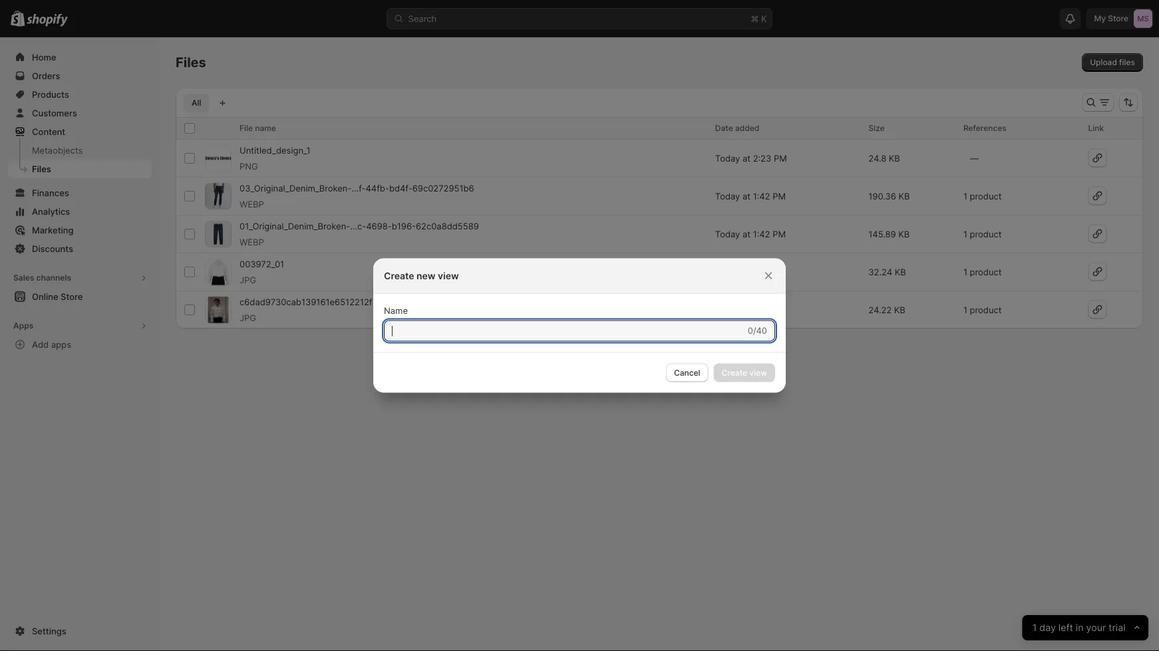 Task type: describe. For each thing, give the bounding box(es) containing it.
add apps button
[[8, 335, 152, 354]]

preview image for 03_original_denim_broken-…f-44fb-bd4f-69c0272951b6
[[205, 183, 232, 210]]

name
[[384, 306, 408, 316]]

untitled_design_1
[[240, 145, 310, 155]]

date added
[[715, 123, 760, 133]]

channels
[[36, 273, 71, 283]]

jpg for 003972_01 jpg
[[240, 275, 256, 285]]

01_original_denim_broken-…c-4698-b196-62c0a8dd5589 webp
[[240, 221, 479, 247]]

2:23
[[753, 153, 772, 163]]

62c0a8dd5589
[[416, 221, 479, 231]]

0 horizontal spatial files
[[691, 343, 709, 354]]

kb for 190.36 kb
[[899, 191, 910, 201]]

new
[[417, 270, 436, 282]]

at for 145.89 kb
[[743, 229, 751, 239]]

32.24
[[869, 267, 893, 277]]

32.24 kb
[[869, 267, 906, 277]]

upload files button
[[1082, 53, 1143, 72]]

pm for 190.36
[[773, 191, 786, 201]]

name
[[255, 123, 276, 133]]

c6dad9730cab139161e6512212f37048 jpg
[[240, 297, 399, 323]]

cancel button
[[666, 364, 709, 382]]

all button
[[184, 94, 209, 112]]

today at 1:42 pm for 145.89
[[715, 229, 786, 239]]

24.22
[[869, 305, 892, 315]]

metaobjects
[[32, 145, 83, 155]]

files link
[[8, 160, 152, 178]]

at for 24.8 kb
[[743, 153, 751, 163]]

01_original_denim_broken-
[[240, 221, 350, 231]]

pm for 145.89
[[773, 229, 786, 239]]

apps
[[51, 339, 71, 350]]

24.22 kb
[[869, 305, 906, 315]]

view
[[438, 270, 459, 282]]

settings
[[32, 626, 66, 637]]

at for 190.36 kb
[[743, 191, 751, 201]]

settings link
[[8, 622, 152, 641]]

Name text field
[[384, 320, 745, 342]]

content link
[[8, 122, 152, 141]]

add
[[32, 339, 49, 350]]

24.8 kb
[[869, 153, 900, 163]]

search
[[408, 13, 437, 24]]

more
[[638, 343, 660, 354]]

1:31 for 32.24 kb
[[753, 267, 769, 277]]

date
[[715, 123, 733, 133]]

03_original_denim_broken-
[[240, 183, 352, 193]]

files inside button
[[1120, 58, 1135, 67]]

file name
[[240, 123, 276, 133]]

today for 24.8
[[715, 153, 740, 163]]

link
[[1088, 123, 1104, 133]]

kb for 24.8 kb
[[889, 153, 900, 163]]

today at 1:42 pm for 190.36
[[715, 191, 786, 201]]

⌘
[[751, 13, 759, 24]]

metaobjects link
[[8, 141, 152, 160]]

sales channels
[[13, 273, 71, 283]]

about
[[663, 343, 688, 354]]

all
[[192, 98, 201, 108]]

untitled_design_1 png
[[240, 145, 310, 171]]

today for 24.22
[[715, 305, 740, 315]]

today at 1:31 pm for 24.22
[[715, 305, 785, 315]]

pm for 24.8
[[774, 153, 787, 163]]

0 vertical spatial files
[[176, 54, 206, 71]]

apps
[[13, 321, 33, 331]]



Task type: locate. For each thing, give the bounding box(es) containing it.
0 vertical spatial today at 1:31 pm
[[715, 267, 785, 277]]

0 vertical spatial 1:31
[[753, 267, 769, 277]]

4698-
[[366, 221, 392, 231]]

apps button
[[8, 317, 152, 335]]

⌘ k
[[751, 13, 767, 24]]

…c-
[[350, 221, 366, 231]]

1 1:31 from the top
[[753, 267, 769, 277]]

webp up 003972_01 on the top of the page
[[240, 237, 264, 247]]

sales
[[13, 273, 34, 283]]

today at 1:31 pm for 32.24
[[715, 267, 785, 277]]

kb for 32.24 kb
[[895, 267, 906, 277]]

at for 32.24 kb
[[743, 267, 751, 277]]

learn
[[610, 343, 635, 354]]

69c0272951b6
[[412, 183, 474, 193]]

today at 2:23 pm
[[715, 153, 787, 163]]

preview image for png
[[205, 156, 232, 161]]

preview image
[[205, 156, 232, 161], [208, 297, 228, 323]]

today for 32.24
[[715, 267, 740, 277]]

1:42 for 190.36 kb
[[753, 191, 770, 201]]

2 today from the top
[[715, 191, 740, 201]]

0 vertical spatial today at 1:42 pm
[[715, 191, 786, 201]]

0 vertical spatial files
[[1120, 58, 1135, 67]]

190.36 kb
[[869, 191, 910, 201]]

2 vertical spatial preview image
[[206, 259, 230, 286]]

discounts
[[32, 244, 73, 254]]

5 today from the top
[[715, 305, 740, 315]]

145.89 kb
[[869, 229, 910, 239]]

1 horizontal spatial files
[[176, 54, 206, 71]]

kb right 24.8
[[889, 153, 900, 163]]

kb for 24.22 kb
[[894, 305, 906, 315]]

4 today from the top
[[715, 267, 740, 277]]

files link
[[691, 343, 709, 354]]

c6dad9730cab139161e6512212f37048
[[240, 297, 399, 307]]

k
[[761, 13, 767, 24]]

webp for 01_original_denim_broken-…c-4698-b196-62c0a8dd5589 webp
[[240, 237, 264, 247]]

at for 24.22 kb
[[743, 305, 751, 315]]

0 vertical spatial webp
[[240, 199, 264, 209]]

1 today from the top
[[715, 153, 740, 163]]

kb right "190.36"
[[899, 191, 910, 201]]

kb right 32.24
[[895, 267, 906, 277]]

added
[[735, 123, 760, 133]]

2 1:31 from the top
[[753, 305, 769, 315]]

pm
[[774, 153, 787, 163], [773, 191, 786, 201], [773, 229, 786, 239], [772, 267, 785, 277], [772, 305, 785, 315]]

1 vertical spatial files
[[32, 164, 51, 174]]

today at 1:42 pm
[[715, 191, 786, 201], [715, 229, 786, 239]]

1:31 for 24.22 kb
[[753, 305, 769, 315]]

preview image for 01_original_denim_broken-…c-4698-b196-62c0a8dd5589
[[205, 221, 232, 248]]

1 vertical spatial preview image
[[208, 297, 228, 323]]

kb right '24.22'
[[894, 305, 906, 315]]

1 vertical spatial preview image
[[205, 221, 232, 248]]

0 horizontal spatial files
[[32, 164, 51, 174]]

1 vertical spatial today at 1:31 pm
[[715, 305, 785, 315]]

learn more about files
[[610, 343, 709, 354]]

webp
[[240, 199, 264, 209], [240, 237, 264, 247]]

files
[[176, 54, 206, 71], [32, 164, 51, 174]]

1 today at 1:31 pm from the top
[[715, 267, 785, 277]]

size
[[869, 123, 885, 133]]

kb for 145.89 kb
[[899, 229, 910, 239]]

jpg for c6dad9730cab139161e6512212f37048 jpg
[[240, 313, 256, 323]]

jpg inside c6dad9730cab139161e6512212f37048 jpg
[[240, 313, 256, 323]]

1 vertical spatial 1:31
[[753, 305, 769, 315]]

home
[[32, 52, 56, 62]]

kb
[[889, 153, 900, 163], [899, 191, 910, 201], [899, 229, 910, 239], [895, 267, 906, 277], [894, 305, 906, 315]]

cancel
[[674, 368, 701, 378]]

1:31
[[753, 267, 769, 277], [753, 305, 769, 315]]

b196-
[[392, 221, 416, 231]]

kb right 145.89
[[899, 229, 910, 239]]

discounts link
[[8, 240, 152, 258]]

today at 1:31 pm
[[715, 267, 785, 277], [715, 305, 785, 315]]

2 webp from the top
[[240, 237, 264, 247]]

1 vertical spatial jpg
[[240, 313, 256, 323]]

003972_01
[[240, 259, 284, 269]]

pm for 32.24
[[772, 267, 785, 277]]

png
[[240, 161, 258, 171]]

190.36
[[869, 191, 896, 201]]

jpg inside "003972_01 jpg"
[[240, 275, 256, 285]]

create
[[384, 270, 414, 282]]

2 jpg from the top
[[240, 313, 256, 323]]

create new view
[[384, 270, 459, 282]]

44fb-
[[366, 183, 389, 193]]

preview image
[[205, 183, 232, 210], [205, 221, 232, 248], [206, 259, 230, 286]]

1 webp from the top
[[240, 199, 264, 209]]

03_original_denim_broken-…f-44fb-bd4f-69c0272951b6 webp
[[240, 183, 474, 209]]

003972_01 jpg
[[240, 259, 284, 285]]

1 horizontal spatial files
[[1120, 58, 1135, 67]]

files right upload
[[1120, 58, 1135, 67]]

create new view dialog
[[0, 259, 1159, 393]]

sales channels button
[[8, 269, 152, 288]]

1 vertical spatial webp
[[240, 237, 264, 247]]

files
[[1120, 58, 1135, 67], [691, 343, 709, 354]]

1 1:42 from the top
[[753, 191, 770, 201]]

files down the metaobjects
[[32, 164, 51, 174]]

upload
[[1090, 58, 1117, 67]]

0 vertical spatial 1:42
[[753, 191, 770, 201]]

file
[[240, 123, 253, 133]]

files right about
[[691, 343, 709, 354]]

pm for 24.22
[[772, 305, 785, 315]]

2 today at 1:42 pm from the top
[[715, 229, 786, 239]]

jpg down "003972_01 jpg"
[[240, 313, 256, 323]]

shopify image
[[27, 14, 68, 27]]

webp down png
[[240, 199, 264, 209]]

2 1:42 from the top
[[753, 229, 770, 239]]

preview image for jpg
[[208, 297, 228, 323]]

bd4f-
[[389, 183, 412, 193]]

files up all
[[176, 54, 206, 71]]

jpg
[[240, 275, 256, 285], [240, 313, 256, 323]]

0 vertical spatial preview image
[[205, 156, 232, 161]]

jpg down 003972_01 on the top of the page
[[240, 275, 256, 285]]

webp for 03_original_denim_broken-…f-44fb-bd4f-69c0272951b6 webp
[[240, 199, 264, 209]]

—
[[970, 153, 979, 163]]

4 at from the top
[[743, 267, 751, 277]]

1 today at 1:42 pm from the top
[[715, 191, 786, 201]]

webp inside '01_original_denim_broken-…c-4698-b196-62c0a8dd5589 webp'
[[240, 237, 264, 247]]

…f-
[[352, 183, 366, 193]]

1 vertical spatial files
[[691, 343, 709, 354]]

today for 190.36
[[715, 191, 740, 201]]

1:42
[[753, 191, 770, 201], [753, 229, 770, 239]]

24.8
[[869, 153, 887, 163]]

at
[[743, 153, 751, 163], [743, 191, 751, 201], [743, 229, 751, 239], [743, 267, 751, 277], [743, 305, 751, 315]]

145.89
[[869, 229, 896, 239]]

add apps
[[32, 339, 71, 350]]

0 vertical spatial jpg
[[240, 275, 256, 285]]

2 today at 1:31 pm from the top
[[715, 305, 785, 315]]

1 jpg from the top
[[240, 275, 256, 285]]

1 at from the top
[[743, 153, 751, 163]]

5 at from the top
[[743, 305, 751, 315]]

1:42 for 145.89 kb
[[753, 229, 770, 239]]

content
[[32, 126, 65, 137]]

3 at from the top
[[743, 229, 751, 239]]

3 today from the top
[[715, 229, 740, 239]]

today for 145.89
[[715, 229, 740, 239]]

0 vertical spatial preview image
[[205, 183, 232, 210]]

preview image for 003972_01
[[206, 259, 230, 286]]

1 vertical spatial 1:42
[[753, 229, 770, 239]]

upload files
[[1090, 58, 1135, 67]]

1 vertical spatial today at 1:42 pm
[[715, 229, 786, 239]]

webp inside 03_original_denim_broken-…f-44fb-bd4f-69c0272951b6 webp
[[240, 199, 264, 209]]

references
[[964, 123, 1007, 133]]

home link
[[8, 48, 152, 67]]

today
[[715, 153, 740, 163], [715, 191, 740, 201], [715, 229, 740, 239], [715, 267, 740, 277], [715, 305, 740, 315]]

2 at from the top
[[743, 191, 751, 201]]



Task type: vqa. For each thing, say whether or not it's contained in the screenshot.


